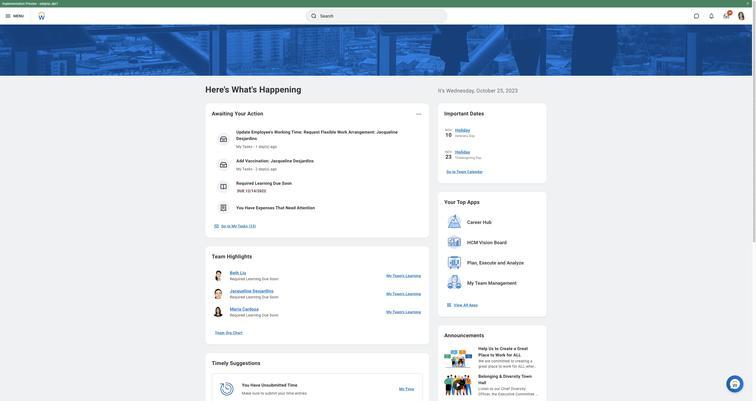 Task type: describe. For each thing, give the bounding box(es) containing it.
wednesday,
[[446, 88, 475, 94]]

tasks for 1
[[242, 145, 253, 149]]

my team's learning for desjardins
[[387, 292, 421, 296]]

inbox image for my tasks - 2 day(s) ago
[[220, 161, 228, 169]]

tasks inside button
[[238, 224, 248, 228]]

it's
[[438, 88, 445, 94]]

due 12/14/2022
[[237, 189, 266, 193]]

time
[[286, 391, 294, 396]]

nov for 23
[[445, 150, 452, 154]]

menu button
[[0, 7, 31, 25]]

my team management
[[467, 280, 517, 286]]

soon for desjardins
[[270, 295, 279, 299]]

due left 12/14/2022
[[237, 189, 245, 193]]

my team's learning for liu
[[387, 274, 421, 278]]

1 vertical spatial all
[[518, 364, 525, 369]]

career hub
[[467, 220, 492, 225]]

go for go to my tasks (33)
[[221, 224, 226, 228]]

the
[[492, 392, 497, 396]]

officer,
[[479, 392, 491, 396]]

top
[[457, 199, 466, 205]]

learning inside maria cardoza required learning due soon
[[246, 313, 261, 317]]

wher
[[526, 364, 534, 369]]

my team's learning button for liu
[[384, 271, 423, 281]]

menu
[[13, 14, 24, 18]]

team left calendar
[[457, 170, 466, 174]]

to right 'sure'
[[261, 391, 264, 396]]

inbox image inside go to my tasks (33) button
[[214, 224, 219, 229]]

to inside belonging & diversity town hall listen to our chief diversity officer, the executive committee …
[[490, 387, 494, 391]]

profile logan mcneil image
[[737, 12, 746, 21]]

ago for my tasks - 1 day(s) ago
[[271, 145, 277, 149]]

media play image
[[455, 382, 462, 388]]

required for maria
[[230, 313, 245, 317]]

you have unsubmitted time
[[242, 383, 297, 388]]

employee's
[[251, 130, 273, 135]]

notifications large image
[[709, 13, 714, 19]]

action
[[247, 110, 263, 117]]

holiday for 10
[[455, 128, 470, 133]]

here's what's happening
[[205, 85, 301, 95]]

12/14/2022
[[246, 189, 266, 193]]

timely suggestions
[[212, 360, 261, 367]]

important dates element
[[444, 124, 540, 165]]

0 horizontal spatial time
[[288, 383, 297, 388]]

&
[[499, 374, 502, 379]]

… inside belonging & diversity town hall listen to our chief diversity officer, the executive committee …
[[536, 392, 538, 396]]

my team management button
[[445, 274, 541, 293]]

day(s) for 2
[[259, 167, 270, 171]]

belonging & diversity town hall listen to our chief diversity officer, the executive committee …
[[479, 374, 538, 396]]

listen
[[479, 387, 489, 391]]

my time button
[[397, 384, 416, 395]]

committee
[[516, 392, 535, 396]]

nbox image
[[447, 303, 452, 308]]

nov for 10
[[445, 128, 452, 132]]

happening
[[259, 85, 301, 95]]

preview
[[26, 2, 37, 6]]

go to my tasks (33) button
[[212, 221, 259, 232]]

nov 10
[[445, 128, 452, 138]]

apps for view all apps
[[469, 303, 478, 307]]

beth liu required learning due soon
[[230, 271, 279, 281]]

required for jacqueline
[[230, 295, 245, 299]]

1 vertical spatial diversity
[[511, 387, 526, 391]]

0 vertical spatial all
[[514, 353, 521, 358]]

inbox image for my tasks - 1 day(s) ago
[[220, 135, 228, 143]]

plan, execute and analyze
[[467, 260, 524, 266]]

justify image
[[5, 13, 11, 19]]

make
[[242, 391, 251, 396]]

you for you have unsubmitted time
[[242, 383, 249, 388]]

committed
[[491, 359, 510, 363]]

33
[[729, 11, 732, 14]]

implementation
[[2, 2, 25, 6]]

dashboard expenses image
[[220, 204, 228, 212]]

here's
[[205, 85, 229, 95]]

place
[[479, 353, 490, 358]]

day(s) for 1
[[259, 145, 270, 149]]

hub
[[483, 220, 492, 225]]

1 vertical spatial desjardins
[[293, 158, 314, 164]]

create
[[500, 346, 513, 351]]

to down committed
[[499, 364, 502, 369]]

team org chart
[[215, 331, 242, 335]]

maria cardoza required learning due soon
[[230, 307, 279, 317]]

… inside the help us to create a great place to work for all we are committed to creating a great place to work for all wher …
[[534, 364, 537, 369]]

need
[[286, 205, 296, 210]]

desjardins inside jacqueline desjardins required learning due soon
[[253, 289, 274, 294]]

due down add vaccination: jacqueline desjardins
[[273, 181, 281, 186]]

announcements
[[444, 332, 484, 339]]

- for 2
[[254, 167, 255, 171]]

menu banner
[[0, 0, 752, 25]]

learning inside jacqueline desjardins required learning due soon
[[246, 295, 261, 299]]

ago for my tasks - 2 day(s) ago
[[271, 167, 277, 171]]

management
[[488, 280, 517, 286]]

awaiting your action
[[212, 110, 263, 117]]

implementation preview -   adeptai_dpt1
[[2, 2, 58, 6]]

your
[[278, 391, 286, 396]]

Search Workday  search field
[[320, 10, 436, 22]]

my team's learning for cardoza
[[387, 310, 421, 314]]

help
[[479, 346, 488, 351]]

place
[[488, 364, 498, 369]]

learning inside awaiting your action list
[[255, 181, 272, 186]]

town
[[522, 374, 532, 379]]

jacqueline inside jacqueline desjardins required learning due soon
[[230, 289, 252, 294]]

career
[[467, 220, 482, 225]]

team highlights
[[212, 253, 252, 260]]

work inside update employee's working time: request flexible work arrangement: jacqueline desjardins
[[337, 130, 347, 135]]

maria cardoza button
[[228, 306, 261, 313]]

- for adeptai_dpt1
[[38, 2, 39, 6]]

update
[[236, 130, 250, 135]]

vision
[[479, 240, 493, 245]]

inbox large image
[[724, 13, 729, 19]]

flexible
[[321, 130, 336, 135]]

board
[[494, 240, 507, 245]]

working
[[274, 130, 291, 135]]

beth
[[230, 271, 239, 276]]

adeptai_dpt1
[[40, 2, 58, 6]]

learning inside beth liu required learning due soon
[[246, 277, 261, 281]]

0 horizontal spatial your
[[235, 110, 246, 117]]

1 vertical spatial for
[[513, 364, 517, 369]]

maria
[[230, 307, 241, 312]]

view all apps button
[[444, 300, 481, 311]]

team org chart button
[[213, 328, 245, 338]]

1 vertical spatial your
[[444, 199, 456, 205]]

hcm
[[467, 240, 478, 245]]

executive
[[498, 392, 515, 396]]

announcements element
[[444, 346, 540, 401]]

team highlights list
[[212, 267, 423, 321]]

chief
[[501, 387, 510, 391]]

soon for cardoza
[[270, 313, 279, 317]]

go to team calendar
[[447, 170, 483, 174]]

holiday veterans day
[[455, 128, 475, 138]]

cardoza
[[242, 307, 259, 312]]

(33)
[[249, 224, 256, 228]]

23
[[446, 154, 452, 160]]

here's what's happening main content
[[0, 25, 752, 401]]



Task type: vqa. For each thing, say whether or not it's contained in the screenshot.
the Definition related to View Definition
no



Task type: locate. For each thing, give the bounding box(es) containing it.
required
[[236, 181, 254, 186], [230, 277, 245, 281], [230, 295, 245, 299], [230, 313, 245, 317]]

2 vertical spatial team's
[[393, 310, 405, 314]]

you inside button
[[236, 205, 244, 210]]

important
[[444, 110, 469, 117]]

day(s) right 1 at top left
[[259, 145, 270, 149]]

for down create
[[507, 353, 512, 358]]

diversity up committee
[[511, 387, 526, 391]]

my team's learning button for desjardins
[[384, 289, 423, 299]]

attention
[[297, 205, 315, 210]]

1
[[256, 145, 258, 149]]

1 vertical spatial holiday button
[[455, 149, 540, 156]]

required inside maria cardoza required learning due soon
[[230, 313, 245, 317]]

awaiting
[[212, 110, 233, 117]]

0 vertical spatial desjardins
[[236, 136, 257, 141]]

search image
[[311, 13, 317, 19]]

your left the top
[[444, 199, 456, 205]]

a
[[514, 346, 516, 351], [530, 359, 533, 363]]

1 vertical spatial my team's learning button
[[384, 289, 423, 299]]

holiday inside holiday veterans day
[[455, 128, 470, 133]]

my tasks - 1 day(s) ago
[[236, 145, 277, 149]]

all up creating
[[514, 353, 521, 358]]

1 holiday button from the top
[[455, 127, 540, 134]]

calendar
[[467, 170, 483, 174]]

0 horizontal spatial a
[[514, 346, 516, 351]]

team's for liu
[[393, 274, 405, 278]]

jacqueline desjardins required learning due soon
[[230, 289, 279, 299]]

0 vertical spatial nov
[[445, 128, 452, 132]]

1 vertical spatial day
[[476, 156, 482, 160]]

team's for desjardins
[[393, 292, 405, 296]]

2 horizontal spatial jacqueline
[[377, 130, 398, 135]]

time:
[[291, 130, 303, 135]]

required inside beth liu required learning due soon
[[230, 277, 245, 281]]

0 vertical spatial inbox image
[[220, 135, 228, 143]]

team's for cardoza
[[393, 310, 405, 314]]

0 horizontal spatial day
[[469, 134, 475, 138]]

ago up add vaccination: jacqueline desjardins
[[271, 145, 277, 149]]

day(s) right 2
[[259, 167, 270, 171]]

-
[[38, 2, 39, 6], [254, 145, 255, 149], [254, 167, 255, 171]]

2 vertical spatial desjardins
[[253, 289, 274, 294]]

belonging
[[479, 374, 498, 379]]

1 nov from the top
[[445, 128, 452, 132]]

for right work at the right of the page
[[513, 364, 517, 369]]

have inside you have expenses that need attention button
[[245, 205, 255, 210]]

1 vertical spatial inbox image
[[220, 161, 228, 169]]

1 vertical spatial have
[[251, 383, 260, 388]]

view all apps
[[454, 303, 478, 307]]

your
[[235, 110, 246, 117], [444, 199, 456, 205]]

required learning due soon
[[236, 181, 292, 186]]

3 team's from the top
[[393, 310, 405, 314]]

1 vertical spatial tasks
[[242, 167, 253, 171]]

soon for liu
[[270, 277, 279, 281]]

plan, execute and analyze button
[[445, 253, 541, 273]]

highlights
[[227, 253, 252, 260]]

1 my team's learning button from the top
[[384, 271, 423, 281]]

inbox image
[[220, 135, 228, 143], [220, 161, 228, 169], [214, 224, 219, 229]]

- for 1
[[254, 145, 255, 149]]

my
[[236, 145, 242, 149], [236, 167, 242, 171], [232, 224, 237, 228], [387, 274, 392, 278], [467, 280, 474, 286], [387, 292, 392, 296], [387, 310, 392, 314], [399, 387, 405, 391]]

veterans
[[455, 134, 468, 138]]

1 vertical spatial day(s)
[[259, 167, 270, 171]]

hcm vision board button
[[445, 233, 541, 252]]

arrangement:
[[349, 130, 375, 135]]

it's wednesday, october 25, 2023
[[438, 88, 518, 94]]

1 vertical spatial ago
[[271, 167, 277, 171]]

soon inside jacqueline desjardins required learning due soon
[[270, 295, 279, 299]]

0 vertical spatial my team's learning
[[387, 274, 421, 278]]

work inside the help us to create a great place to work for all we are committed to creating a great place to work for all wher …
[[496, 353, 506, 358]]

team left highlights
[[212, 253, 226, 260]]

1 vertical spatial work
[[496, 353, 506, 358]]

1 vertical spatial you
[[242, 383, 249, 388]]

have for expenses
[[245, 205, 255, 210]]

us
[[489, 346, 494, 351]]

- right preview
[[38, 2, 39, 6]]

1 ago from the top
[[271, 145, 277, 149]]

jacqueline desjardins button
[[228, 288, 276, 295]]

1 horizontal spatial work
[[496, 353, 506, 358]]

soon
[[282, 181, 292, 186], [270, 277, 279, 281], [270, 295, 279, 299], [270, 313, 279, 317]]

team down execute
[[475, 280, 487, 286]]

apps inside button
[[469, 303, 478, 307]]

tasks left 1 at top left
[[242, 145, 253, 149]]

inbox image down awaiting
[[220, 135, 228, 143]]

apps
[[467, 199, 480, 205], [469, 303, 478, 307]]

due up jacqueline desjardins button on the bottom left of page
[[262, 277, 269, 281]]

team's
[[393, 274, 405, 278], [393, 292, 405, 296], [393, 310, 405, 314]]

0 horizontal spatial jacqueline
[[230, 289, 252, 294]]

soon inside beth liu required learning due soon
[[270, 277, 279, 281]]

10
[[446, 132, 452, 138]]

day right veterans
[[469, 134, 475, 138]]

view
[[454, 303, 463, 307]]

0 vertical spatial ago
[[271, 145, 277, 149]]

jacqueline right vaccination: on the left of page
[[271, 158, 292, 164]]

are
[[485, 359, 490, 363]]

due inside beth liu required learning due soon
[[262, 277, 269, 281]]

0 vertical spatial -
[[38, 2, 39, 6]]

work
[[337, 130, 347, 135], [496, 353, 506, 358]]

sure
[[252, 391, 260, 396]]

2 team's from the top
[[393, 292, 405, 296]]

inbox image left add
[[220, 161, 228, 169]]

1 vertical spatial go
[[221, 224, 226, 228]]

to down dashboard expenses image
[[227, 224, 231, 228]]

update employee's working time: request flexible work arrangement: jacqueline desjardins
[[236, 130, 398, 141]]

to down thanksgiving
[[452, 170, 456, 174]]

my team's learning button for cardoza
[[384, 307, 423, 317]]

diversity
[[503, 374, 521, 379], [511, 387, 526, 391]]

you right dashboard expenses image
[[236, 205, 244, 210]]

add vaccination: jacqueline desjardins
[[236, 158, 314, 164]]

have
[[245, 205, 255, 210], [251, 383, 260, 388]]

book open image
[[220, 183, 228, 191]]

you
[[236, 205, 244, 210], [242, 383, 249, 388]]

1 vertical spatial nov
[[445, 150, 452, 154]]

due down jacqueline desjardins required learning due soon
[[262, 313, 269, 317]]

related actions image
[[416, 112, 422, 117]]

day right thanksgiving
[[476, 156, 482, 160]]

1 vertical spatial -
[[254, 145, 255, 149]]

1 horizontal spatial day
[[476, 156, 482, 160]]

day for 10
[[469, 134, 475, 138]]

go to team calendar button
[[444, 166, 485, 177]]

due
[[273, 181, 281, 186], [237, 189, 245, 193], [262, 277, 269, 281], [262, 295, 269, 299], [262, 313, 269, 317]]

required inside jacqueline desjardins required learning due soon
[[230, 295, 245, 299]]

2 vertical spatial my team's learning button
[[384, 307, 423, 317]]

holiday button for 23
[[455, 149, 540, 156]]

holiday for 23
[[455, 150, 470, 155]]

0 vertical spatial jacqueline
[[377, 130, 398, 135]]

october
[[477, 88, 496, 94]]

great
[[479, 364, 487, 369]]

jacqueline down beth liu button at the left
[[230, 289, 252, 294]]

0 vertical spatial …
[[534, 364, 537, 369]]

1 team's from the top
[[393, 274, 405, 278]]

due for maria cardoza
[[262, 313, 269, 317]]

ago down add vaccination: jacqueline desjardins
[[271, 167, 277, 171]]

thanksgiving
[[455, 156, 475, 160]]

2 vertical spatial tasks
[[238, 224, 248, 228]]

1 vertical spatial apps
[[469, 303, 478, 307]]

have for unsubmitted
[[251, 383, 260, 388]]

jacqueline right arrangement:
[[377, 130, 398, 135]]

timely
[[212, 360, 229, 367]]

dates
[[470, 110, 484, 117]]

0 vertical spatial day
[[469, 134, 475, 138]]

2023
[[506, 88, 518, 94]]

0 vertical spatial for
[[507, 353, 512, 358]]

due for beth liu
[[262, 277, 269, 281]]

1 vertical spatial …
[[536, 392, 538, 396]]

work right flexible
[[337, 130, 347, 135]]

and
[[498, 260, 506, 266]]

- left 2
[[254, 167, 255, 171]]

2 vertical spatial inbox image
[[214, 224, 219, 229]]

required up maria
[[230, 295, 245, 299]]

have up 'sure'
[[251, 383, 260, 388]]

org
[[226, 331, 232, 335]]

execute
[[479, 260, 497, 266]]

1 day(s) from the top
[[259, 145, 270, 149]]

0 vertical spatial holiday button
[[455, 127, 540, 134]]

unsubmitted
[[261, 383, 287, 388]]

required up due 12/14/2022
[[236, 181, 254, 186]]

3 my team's learning from the top
[[387, 310, 421, 314]]

0 vertical spatial your
[[235, 110, 246, 117]]

have left expenses
[[245, 205, 255, 210]]

day for 23
[[476, 156, 482, 160]]

1 my team's learning from the top
[[387, 274, 421, 278]]

great
[[517, 346, 528, 351]]

you up make
[[242, 383, 249, 388]]

due inside jacqueline desjardins required learning due soon
[[262, 295, 269, 299]]

submit
[[265, 391, 277, 396]]

- left 1 at top left
[[254, 145, 255, 149]]

we
[[479, 359, 484, 363]]

day inside holiday veterans day
[[469, 134, 475, 138]]

0 vertical spatial apps
[[467, 199, 480, 205]]

you for you have expenses that need attention
[[236, 205, 244, 210]]

0 vertical spatial work
[[337, 130, 347, 135]]

desjardins inside update employee's working time: request flexible work arrangement: jacqueline desjardins
[[236, 136, 257, 141]]

2 vertical spatial my team's learning
[[387, 310, 421, 314]]

2 holiday from the top
[[455, 150, 470, 155]]

time inside button
[[405, 387, 414, 391]]

help us to create a great place to work for all we are committed to creating a great place to work for all wher …
[[479, 346, 537, 369]]

2 holiday button from the top
[[455, 149, 540, 156]]

1 holiday from the top
[[455, 128, 470, 133]]

work
[[503, 364, 512, 369]]

work up committed
[[496, 353, 506, 358]]

required for beth
[[230, 277, 245, 281]]

my team's learning button
[[384, 271, 423, 281], [384, 289, 423, 299], [384, 307, 423, 317]]

chart
[[233, 331, 242, 335]]

go for go to team calendar
[[447, 170, 451, 174]]

33 button
[[721, 10, 733, 22]]

1 horizontal spatial for
[[513, 364, 517, 369]]

hcm vision board
[[467, 240, 507, 245]]

0 vertical spatial diversity
[[503, 374, 521, 379]]

all down creating
[[518, 364, 525, 369]]

0 horizontal spatial go
[[221, 224, 226, 228]]

1 horizontal spatial your
[[444, 199, 456, 205]]

hall
[[479, 380, 486, 385]]

apps for your top apps
[[467, 199, 480, 205]]

jacqueline inside update employee's working time: request flexible work arrangement: jacqueline desjardins
[[377, 130, 398, 135]]

0 vertical spatial you
[[236, 205, 244, 210]]

awaiting your action list
[[212, 125, 423, 219]]

apps right the top
[[467, 199, 480, 205]]

add
[[236, 158, 244, 164]]

holiday inside holiday thanksgiving day
[[455, 150, 470, 155]]

2 my team's learning from the top
[[387, 292, 421, 296]]

0 vertical spatial go
[[447, 170, 451, 174]]

to down us on the bottom right of page
[[491, 353, 495, 358]]

2
[[256, 167, 258, 171]]

due inside maria cardoza required learning due soon
[[262, 313, 269, 317]]

expenses
[[256, 205, 275, 210]]

0 vertical spatial a
[[514, 346, 516, 351]]

1 vertical spatial holiday
[[455, 150, 470, 155]]

holiday button
[[455, 127, 540, 134], [455, 149, 540, 156]]

0 horizontal spatial for
[[507, 353, 512, 358]]

a left great
[[514, 346, 516, 351]]

day inside holiday thanksgiving day
[[476, 156, 482, 160]]

1 horizontal spatial jacqueline
[[271, 158, 292, 164]]

1 vertical spatial team's
[[393, 292, 405, 296]]

1 horizontal spatial time
[[405, 387, 414, 391]]

3 my team's learning button from the top
[[384, 307, 423, 317]]

1 horizontal spatial go
[[447, 170, 451, 174]]

team left org
[[215, 331, 225, 335]]

0 vertical spatial day(s)
[[259, 145, 270, 149]]

make sure to submit your time entries
[[242, 391, 307, 396]]

to up work at the right of the page
[[511, 359, 514, 363]]

you have expenses that need attention button
[[212, 197, 423, 219]]

2 ago from the top
[[271, 167, 277, 171]]

go down 23
[[447, 170, 451, 174]]

due down jacqueline desjardins button on the bottom left of page
[[262, 295, 269, 299]]

2 vertical spatial jacqueline
[[230, 289, 252, 294]]

- inside menu banner
[[38, 2, 39, 6]]

holiday button for 10
[[455, 127, 540, 134]]

2 vertical spatial -
[[254, 167, 255, 171]]

0 vertical spatial my team's learning button
[[384, 271, 423, 281]]

0 vertical spatial holiday
[[455, 128, 470, 133]]

0 horizontal spatial work
[[337, 130, 347, 135]]

learning
[[255, 181, 272, 186], [406, 274, 421, 278], [246, 277, 261, 281], [406, 292, 421, 296], [246, 295, 261, 299], [406, 310, 421, 314], [246, 313, 261, 317]]

1 vertical spatial jacqueline
[[271, 158, 292, 164]]

2 day(s) from the top
[[259, 167, 270, 171]]

to right us on the bottom right of page
[[495, 346, 499, 351]]

0 vertical spatial tasks
[[242, 145, 253, 149]]

tasks for 2
[[242, 167, 253, 171]]

25,
[[497, 88, 504, 94]]

nov down 10
[[445, 150, 452, 154]]

a up wher
[[530, 359, 533, 363]]

all
[[464, 303, 468, 307]]

holiday up thanksgiving
[[455, 150, 470, 155]]

nov left holiday veterans day
[[445, 128, 452, 132]]

diversity down work at the right of the page
[[503, 374, 521, 379]]

suggestions
[[230, 360, 261, 367]]

your left action
[[235, 110, 246, 117]]

inbox image left go to my tasks (33)
[[214, 224, 219, 229]]

holiday up veterans
[[455, 128, 470, 133]]

1 vertical spatial my team's learning
[[387, 292, 421, 296]]

tasks left (33) at the bottom left of the page
[[238, 224, 248, 228]]

to left "our" at the right bottom of the page
[[490, 387, 494, 391]]

0 vertical spatial have
[[245, 205, 255, 210]]

required down maria
[[230, 313, 245, 317]]

soon inside maria cardoza required learning due soon
[[270, 313, 279, 317]]

what's
[[232, 85, 257, 95]]

1 horizontal spatial a
[[530, 359, 533, 363]]

1 vertical spatial a
[[530, 359, 533, 363]]

soon inside awaiting your action list
[[282, 181, 292, 186]]

my time
[[399, 387, 414, 391]]

due for jacqueline desjardins
[[262, 295, 269, 299]]

required inside awaiting your action list
[[236, 181, 254, 186]]

apps right 'all'
[[469, 303, 478, 307]]

career hub button
[[445, 213, 541, 232]]

your top apps
[[444, 199, 480, 205]]

go down dashboard expenses image
[[221, 224, 226, 228]]

liu
[[240, 271, 246, 276]]

2 my team's learning button from the top
[[384, 289, 423, 299]]

close environment banner image
[[746, 2, 750, 5]]

all
[[514, 353, 521, 358], [518, 364, 525, 369]]

tasks left 2
[[242, 167, 253, 171]]

required down beth liu button at the left
[[230, 277, 245, 281]]

0 vertical spatial team's
[[393, 274, 405, 278]]

2 nov from the top
[[445, 150, 452, 154]]



